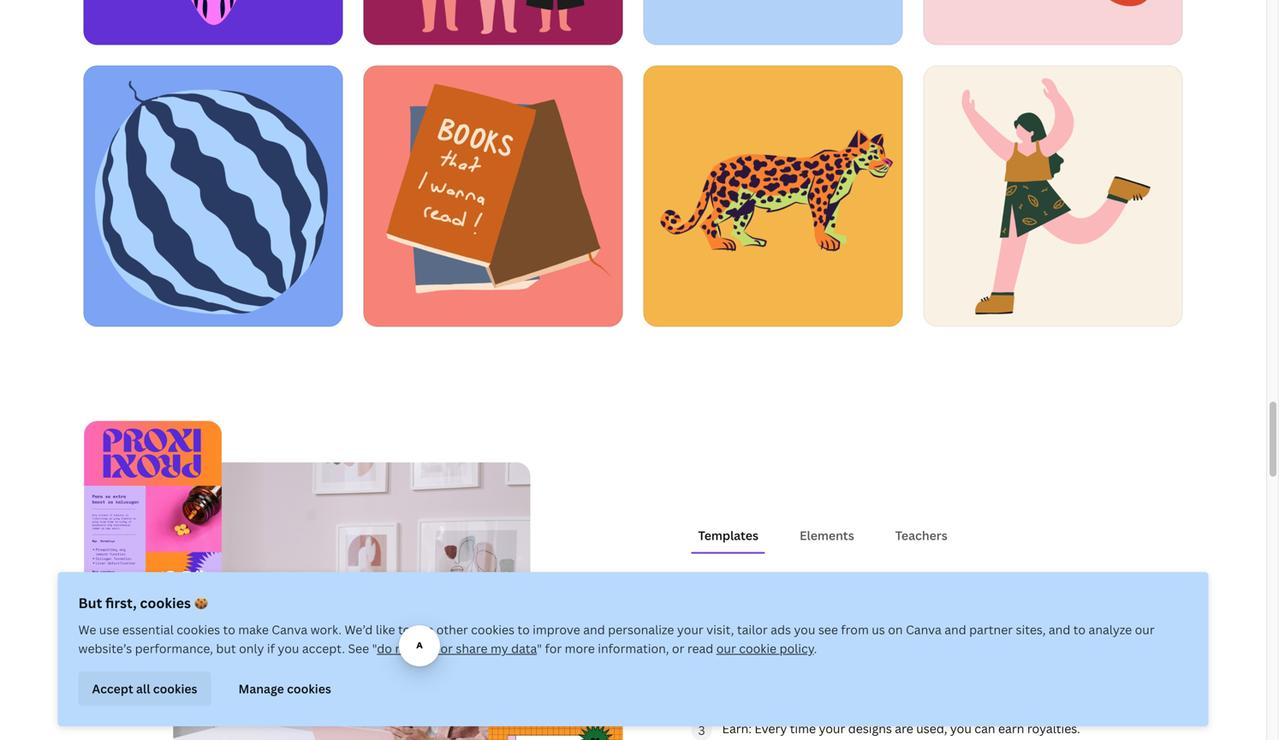 Task type: locate. For each thing, give the bounding box(es) containing it.
a up small
[[855, 574, 867, 602]]

and
[[584, 622, 605, 638], [945, 622, 967, 638], [1049, 622, 1071, 638]]

2 horizontal spatial and
[[1049, 622, 1071, 638]]

1 horizontal spatial "
[[537, 640, 542, 657]]

use up website's
[[99, 622, 119, 638]]

"
[[372, 640, 377, 657], [537, 640, 542, 657]]

2 horizontal spatial you
[[951, 720, 972, 737]]

cookies
[[140, 594, 191, 612], [177, 622, 220, 638], [471, 622, 515, 638], [153, 680, 197, 697], [287, 680, 331, 697]]

number
[[896, 609, 942, 626]]

1 horizontal spatial and
[[945, 622, 967, 638]]

0 vertical spatial your
[[678, 622, 704, 638]]

but
[[216, 640, 236, 657]]

see
[[348, 640, 369, 657]]

or left read
[[672, 640, 685, 657]]

0 horizontal spatial you
[[278, 640, 299, 657]]

us right help
[[1046, 609, 1059, 626]]

1 vertical spatial your
[[819, 720, 846, 737]]

a inside we're currently onboarding a small number of people to help us build this new program.
[[853, 609, 860, 626]]

you right if
[[278, 640, 299, 657]]

template
[[871, 574, 966, 602]]

sell
[[418, 640, 438, 657]]

1 horizontal spatial you
[[794, 622, 816, 638]]

manage cookies button
[[225, 672, 345, 706]]

to right like
[[398, 622, 411, 638]]

accept
[[92, 680, 133, 697]]

or
[[441, 640, 453, 657], [672, 640, 685, 657]]

do not sell or share my data link
[[377, 640, 537, 657]]

every
[[755, 720, 788, 737]]

and up 'do not sell or share my data " for more information, or read our cookie policy .'
[[584, 622, 605, 638]]

and right sites,
[[1049, 622, 1071, 638]]

accept all cookies button
[[78, 672, 211, 706]]

0 horizontal spatial or
[[441, 640, 453, 657]]

canva up if
[[272, 622, 308, 638]]

1 vertical spatial our
[[717, 640, 737, 657]]

to up data
[[518, 622, 530, 638]]

to
[[742, 574, 764, 602], [1003, 609, 1015, 626], [223, 622, 235, 638], [398, 622, 411, 638], [518, 622, 530, 638], [1074, 622, 1086, 638]]

2 use from the left
[[414, 622, 434, 638]]

to left help
[[1003, 609, 1015, 626]]

elements button
[[793, 519, 862, 552]]

see
[[819, 622, 839, 638]]

your
[[678, 622, 704, 638], [819, 720, 846, 737]]

0 vertical spatial a
[[855, 574, 867, 602]]

first,
[[105, 594, 137, 612]]

cookies right all
[[153, 680, 197, 697]]

0 horizontal spatial "
[[372, 640, 377, 657]]

our down visit,
[[717, 640, 737, 657]]

other
[[437, 622, 468, 638]]

0 horizontal spatial use
[[99, 622, 119, 638]]

work.
[[311, 622, 342, 638]]

not
[[395, 640, 415, 657]]

or right sell
[[441, 640, 453, 657]]

your right time
[[819, 720, 846, 737]]

cookies up my
[[471, 622, 515, 638]]

us left the on
[[872, 622, 886, 638]]

us
[[1046, 609, 1059, 626], [872, 622, 886, 638]]

0 vertical spatial our
[[1136, 622, 1155, 638]]

teachers
[[896, 528, 948, 544]]

1 vertical spatial a
[[853, 609, 860, 626]]

" left "for"
[[537, 640, 542, 657]]

" right see on the bottom of page
[[372, 640, 377, 657]]

accept.
[[302, 640, 345, 657]]

we use essential cookies to make canva work. we'd like to use other cookies to improve and personalize your visit, tailor ads you see from us on canva and partner sites, and to analyze our website's performance, but only if you accept. see "
[[78, 622, 1155, 657]]

1 horizontal spatial canva
[[906, 622, 942, 638]]

earn
[[999, 720, 1025, 737]]

data
[[512, 640, 537, 657]]

you up policy
[[794, 622, 816, 638]]

canva right the on
[[906, 622, 942, 638]]

a
[[855, 574, 867, 602], [853, 609, 860, 626]]

1 horizontal spatial our
[[1136, 622, 1155, 638]]

a for become
[[855, 574, 867, 602]]

manage cookies
[[239, 680, 331, 697]]

earn:
[[723, 720, 752, 737]]

are
[[895, 720, 914, 737]]

to up 'but'
[[223, 622, 235, 638]]

1 " from the left
[[372, 640, 377, 657]]

2 and from the left
[[945, 622, 967, 638]]

essential
[[122, 622, 174, 638]]

your up read
[[678, 622, 704, 638]]

my
[[491, 640, 509, 657]]

1 horizontal spatial use
[[414, 622, 434, 638]]

partner
[[970, 622, 1014, 638]]

program.
[[718, 629, 771, 645]]

a for onboarding
[[853, 609, 860, 626]]

our right the analyze
[[1136, 622, 1155, 638]]

to inside we're currently onboarding a small number of people to help us build this new program.
[[1003, 609, 1015, 626]]

onboarding
[[783, 609, 850, 626]]

small
[[863, 609, 893, 626]]

and left partner
[[945, 622, 967, 638]]

you left can
[[951, 720, 972, 737]]

0 horizontal spatial and
[[584, 622, 605, 638]]

1 horizontal spatial us
[[1046, 609, 1059, 626]]

more
[[565, 640, 595, 657]]

make
[[238, 622, 269, 638]]

1 use from the left
[[99, 622, 119, 638]]

you
[[794, 622, 816, 638], [278, 640, 299, 657], [951, 720, 972, 737]]

a left small
[[853, 609, 860, 626]]

do
[[377, 640, 392, 657]]

our
[[1136, 622, 1155, 638], [717, 640, 737, 657]]

use up sell
[[414, 622, 434, 638]]

0 horizontal spatial your
[[678, 622, 704, 638]]

how to become a template creator
[[692, 574, 1052, 602]]

0 horizontal spatial canva
[[272, 622, 308, 638]]

currently
[[727, 609, 781, 626]]

use
[[99, 622, 119, 638], [414, 622, 434, 638]]

to left this
[[1074, 622, 1086, 638]]

0 horizontal spatial us
[[872, 622, 886, 638]]

1 horizontal spatial or
[[672, 640, 685, 657]]

canva
[[272, 622, 308, 638], [906, 622, 942, 638]]



Task type: describe. For each thing, give the bounding box(es) containing it.
analyze
[[1089, 622, 1133, 638]]

from
[[842, 622, 869, 638]]

designs
[[849, 720, 893, 737]]

0 vertical spatial you
[[794, 622, 816, 638]]

of
[[944, 609, 957, 626]]

this
[[1095, 609, 1116, 626]]

cookies up essential
[[140, 594, 191, 612]]

but first, cookies 🍪
[[78, 594, 208, 612]]

share
[[456, 640, 488, 657]]

1 or from the left
[[441, 640, 453, 657]]

templates button
[[692, 519, 766, 552]]

we're currently onboarding a small number of people to help us build this new program.
[[692, 609, 1116, 645]]

for
[[545, 640, 562, 657]]

our inside we use essential cookies to make canva work. we'd like to use other cookies to improve and personalize your visit, tailor ads you see from us on canva and partner sites, and to analyze our website's performance, but only if you accept. see "
[[1136, 622, 1155, 638]]

cookies down accept.
[[287, 680, 331, 697]]

elements
[[800, 528, 855, 544]]

2 " from the left
[[537, 640, 542, 657]]

we're
[[692, 609, 724, 626]]

performance,
[[135, 640, 213, 657]]

your inside we use essential cookies to make canva work. we'd like to use other cookies to improve and personalize your visit, tailor ads you see from us on canva and partner sites, and to analyze our website's performance, but only if you accept. see "
[[678, 622, 704, 638]]

policy
[[780, 640, 814, 657]]

ads
[[771, 622, 792, 638]]

people
[[959, 609, 1000, 626]]

we'd
[[345, 622, 373, 638]]

.
[[814, 640, 818, 657]]

manage
[[239, 680, 284, 697]]

templates
[[699, 528, 759, 544]]

personalize
[[608, 622, 675, 638]]

if
[[267, 640, 275, 657]]

can
[[975, 720, 996, 737]]

build
[[1062, 609, 1092, 626]]

to up currently in the right bottom of the page
[[742, 574, 764, 602]]

read
[[688, 640, 714, 657]]

2 vertical spatial you
[[951, 720, 972, 737]]

how
[[692, 574, 737, 602]]

1 canva from the left
[[272, 622, 308, 638]]

do not sell or share my data " for more information, or read our cookie policy .
[[377, 640, 818, 657]]

used,
[[917, 720, 948, 737]]

royalties.
[[1028, 720, 1081, 737]]

2 canva from the left
[[906, 622, 942, 638]]

earn: every time your designs are used, you can earn royalties.
[[723, 720, 1081, 737]]

like
[[376, 622, 395, 638]]

our cookie policy link
[[717, 640, 814, 657]]

cookies down 🍪
[[177, 622, 220, 638]]

teachers button
[[889, 519, 955, 552]]

but
[[78, 594, 102, 612]]

us inside we're currently onboarding a small number of people to help us build this new program.
[[1046, 609, 1059, 626]]

accept all cookies
[[92, 680, 197, 697]]

1 and from the left
[[584, 622, 605, 638]]

2 or from the left
[[672, 640, 685, 657]]

become
[[768, 574, 851, 602]]

tailor
[[738, 622, 768, 638]]

us inside we use essential cookies to make canva work. we'd like to use other cookies to improve and personalize your visit, tailor ads you see from us on canva and partner sites, and to analyze our website's performance, but only if you accept. see "
[[872, 622, 886, 638]]

improve
[[533, 622, 581, 638]]

all
[[136, 680, 150, 697]]

information,
[[598, 640, 670, 657]]

3 and from the left
[[1049, 622, 1071, 638]]

cookie
[[740, 640, 777, 657]]

website's
[[78, 640, 132, 657]]

1 vertical spatial you
[[278, 640, 299, 657]]

only
[[239, 640, 264, 657]]

sites,
[[1017, 622, 1046, 638]]

1 horizontal spatial your
[[819, 720, 846, 737]]

help
[[1018, 609, 1043, 626]]

time
[[790, 720, 817, 737]]

creator
[[970, 574, 1052, 602]]

we
[[78, 622, 96, 638]]

0 horizontal spatial our
[[717, 640, 737, 657]]

visit,
[[707, 622, 735, 638]]

new
[[692, 629, 716, 645]]

" inside we use essential cookies to make canva work. we'd like to use other cookies to improve and personalize your visit, tailor ads you see from us on canva and partner sites, and to analyze our website's performance, but only if you accept. see "
[[372, 640, 377, 657]]

🍪
[[194, 594, 208, 612]]

on
[[889, 622, 903, 638]]



Task type: vqa. For each thing, say whether or not it's contained in the screenshot.
Whiteboard by Canva Creative Studio link
no



